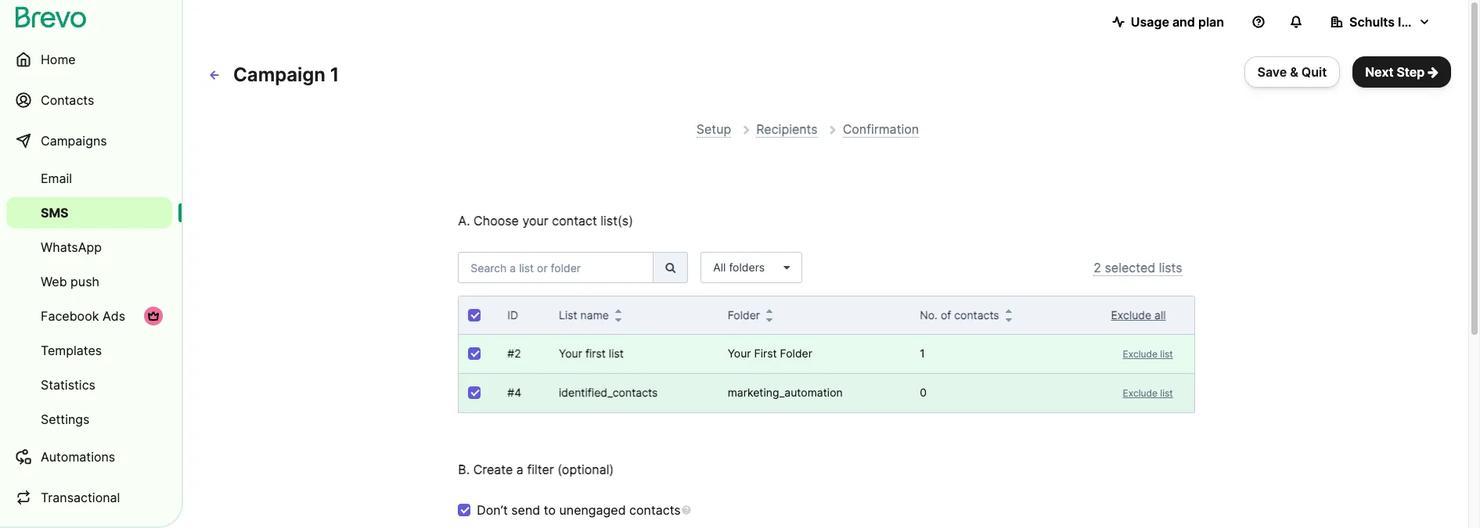 Task type: locate. For each thing, give the bounding box(es) containing it.
setup
[[697, 121, 731, 137]]

0 vertical spatial 2
[[1094, 260, 1101, 276]]

of
[[941, 308, 951, 322]]

(optional)
[[558, 462, 614, 478]]

1 vertical spatial exclude
[[1123, 348, 1158, 360]]

ads
[[102, 308, 125, 324]]

whatsapp
[[41, 240, 102, 255]]

2 exclude list link from the top
[[1111, 388, 1173, 399]]

0 vertical spatial #
[[508, 347, 514, 360]]

exclude
[[1111, 308, 1152, 322], [1123, 348, 1158, 360], [1123, 388, 1158, 399]]

caret up image right "name"
[[615, 308, 622, 314]]

facebook ads link
[[6, 301, 172, 332]]

b. create a filter (optional)
[[458, 462, 614, 478]]

1 horizontal spatial caret down image
[[766, 317, 773, 323]]

a.
[[458, 213, 470, 229]]

templates link
[[6, 335, 172, 366]]

1 exclude list from the top
[[1123, 348, 1173, 360]]

exclude list
[[1123, 348, 1173, 360], [1123, 388, 1173, 399]]

2 caret down image from the left
[[766, 317, 773, 323]]

email
[[41, 171, 72, 186]]

facebook
[[41, 308, 99, 324]]

# 2
[[508, 347, 521, 360]]

b.
[[458, 462, 470, 478]]

1 your from the left
[[559, 347, 582, 360]]

# down the id
[[508, 347, 514, 360]]

caret down image down caret up image
[[766, 317, 773, 323]]

save & quit button
[[1244, 56, 1340, 88]]

#
[[508, 347, 514, 360], [508, 386, 514, 399]]

exclude list link for 0
[[1111, 388, 1173, 399]]

contacts
[[954, 308, 999, 322], [630, 503, 681, 518]]

2 down the id
[[514, 347, 521, 360]]

2 horizontal spatial caret down image
[[1006, 317, 1012, 323]]

1 horizontal spatial your
[[728, 347, 751, 360]]

folder left caret up image
[[728, 308, 760, 322]]

2 # from the top
[[508, 386, 514, 399]]

schults
[[1350, 14, 1395, 30]]

list
[[559, 308, 577, 322]]

# down # 2
[[508, 386, 514, 399]]

caret down image right no. of contacts
[[1006, 317, 1012, 323]]

1 right campaign
[[330, 63, 339, 86]]

1 # from the top
[[508, 347, 514, 360]]

selected
[[1105, 260, 1156, 276]]

1 horizontal spatial caret up image
[[1006, 308, 1012, 314]]

0 horizontal spatial caret up image
[[615, 308, 622, 314]]

3 caret down image from the left
[[1006, 317, 1012, 323]]

1 caret up image from the left
[[615, 308, 622, 314]]

no. of contacts
[[920, 308, 999, 322]]

caret down image for folder
[[766, 317, 773, 323]]

first
[[754, 347, 777, 360]]

usage and plan
[[1131, 14, 1224, 30]]

1 down no.
[[920, 347, 925, 360]]

2 exclude list from the top
[[1123, 388, 1173, 399]]

recipients link
[[756, 121, 818, 138]]

create
[[473, 462, 513, 478]]

caret down image
[[778, 262, 790, 273]]

contacts link
[[6, 81, 172, 119]]

save
[[1258, 64, 1287, 80]]

1 caret down image from the left
[[615, 317, 622, 323]]

your left 'first'
[[559, 347, 582, 360]]

web push
[[41, 274, 99, 290]]

1 vertical spatial #
[[508, 386, 514, 399]]

1
[[330, 63, 339, 86], [920, 347, 925, 360]]

caret up image for list name
[[615, 308, 622, 314]]

1 exclude list link from the top
[[1111, 348, 1173, 360]]

folder right first
[[780, 347, 813, 360]]

left___rvooi image
[[147, 310, 160, 323]]

your left first
[[728, 347, 751, 360]]

# for 4
[[508, 386, 514, 399]]

schults inc button
[[1318, 6, 1444, 38]]

and
[[1173, 14, 1195, 30]]

search image
[[666, 262, 676, 273]]

next step button
[[1353, 56, 1451, 88]]

2 left the selected
[[1094, 260, 1101, 276]]

1 horizontal spatial folder
[[780, 347, 813, 360]]

caret down image
[[615, 317, 622, 323], [766, 317, 773, 323], [1006, 317, 1012, 323]]

caret up image
[[615, 308, 622, 314], [1006, 308, 1012, 314]]

campaigns
[[41, 133, 107, 149]]

setup link
[[697, 121, 731, 138]]

facebook ads
[[41, 308, 125, 324]]

2 your from the left
[[728, 347, 751, 360]]

2 vertical spatial exclude
[[1123, 388, 1158, 399]]

1 vertical spatial exclude list
[[1123, 388, 1173, 399]]

exclude list link for 1
[[1111, 348, 1173, 360]]

2 selected lists link
[[1094, 260, 1183, 276]]

1 horizontal spatial 2
[[1094, 260, 1101, 276]]

1 vertical spatial folder
[[780, 347, 813, 360]]

all
[[1155, 308, 1166, 322]]

automations
[[41, 449, 115, 465]]

contacts right of
[[954, 308, 999, 322]]

caret up image right no. of contacts
[[1006, 308, 1012, 314]]

2 inside 2 selected lists link
[[1094, 260, 1101, 276]]

0 vertical spatial 1
[[330, 63, 339, 86]]

caret down image right "name"
[[615, 317, 622, 323]]

1 vertical spatial contacts
[[630, 503, 681, 518]]

campaign
[[233, 63, 326, 86]]

2 caret up image from the left
[[1006, 308, 1012, 314]]

2
[[1094, 260, 1101, 276], [514, 347, 521, 360]]

0 horizontal spatial caret down image
[[615, 317, 622, 323]]

templates
[[41, 343, 102, 359]]

&
[[1290, 64, 1299, 80]]

folder
[[728, 308, 760, 322], [780, 347, 813, 360]]

settings
[[41, 412, 90, 427]]

0 vertical spatial contacts
[[954, 308, 999, 322]]

identified_contacts
[[559, 386, 658, 399]]

recipients
[[756, 121, 818, 137]]

1 vertical spatial 1
[[920, 347, 925, 360]]

exclude list link
[[1111, 348, 1173, 360], [1111, 388, 1173, 399]]

1 vertical spatial exclude list link
[[1111, 388, 1173, 399]]

0 horizontal spatial 2
[[514, 347, 521, 360]]

usage and plan button
[[1100, 6, 1237, 38]]

sms link
[[6, 197, 172, 229]]

0 horizontal spatial your
[[559, 347, 582, 360]]

your
[[559, 347, 582, 360], [728, 347, 751, 360]]

choose
[[474, 213, 519, 229]]

0 horizontal spatial folder
[[728, 308, 760, 322]]

0 vertical spatial exclude list
[[1123, 348, 1173, 360]]

0 vertical spatial exclude list link
[[1111, 348, 1173, 360]]

a
[[517, 462, 524, 478]]

contacts right unengaged
[[630, 503, 681, 518]]



Task type: vqa. For each thing, say whether or not it's contained in the screenshot.
the Attributes associated with Normal Attributes
no



Task type: describe. For each thing, give the bounding box(es) containing it.
1 horizontal spatial contacts
[[954, 308, 999, 322]]

filter
[[527, 462, 554, 478]]

home
[[41, 52, 76, 67]]

exclude for 1
[[1123, 348, 1158, 360]]

first
[[585, 347, 606, 360]]

4
[[514, 386, 522, 399]]

automations link
[[6, 438, 172, 476]]

your
[[523, 213, 549, 229]]

campaign 1
[[233, 63, 339, 86]]

lists
[[1159, 260, 1183, 276]]

a. choose your contact list(s)
[[458, 213, 633, 229]]

arrow right image
[[1428, 66, 1439, 78]]

settings link
[[6, 404, 172, 435]]

0 vertical spatial folder
[[728, 308, 760, 322]]

caret down image for list name
[[615, 317, 622, 323]]

contacts
[[41, 92, 94, 108]]

your first list
[[559, 347, 624, 360]]

list for your first folder
[[1160, 348, 1173, 360]]

caret up image
[[766, 308, 773, 314]]

all
[[713, 261, 726, 274]]

marketing_automation
[[728, 386, 843, 399]]

next step
[[1366, 64, 1425, 80]]

sms
[[41, 205, 69, 221]]

your for your first folder
[[728, 347, 751, 360]]

unengaged
[[559, 503, 626, 518]]

id
[[508, 308, 518, 322]]

# 4
[[508, 386, 522, 399]]

schults inc
[[1350, 14, 1417, 30]]

0
[[920, 386, 927, 399]]

Search a list or folder text field
[[458, 252, 654, 283]]

save & quit
[[1258, 64, 1327, 80]]

exclude all link
[[1111, 308, 1166, 322]]

don't
[[477, 503, 508, 518]]

all folders
[[713, 261, 765, 274]]

transactional
[[41, 490, 120, 506]]

web push link
[[6, 266, 172, 297]]

web
[[41, 274, 67, 290]]

caret down image for no. of contacts
[[1006, 317, 1012, 323]]

exclude for 0
[[1123, 388, 1158, 399]]

list for marketing_automation
[[1160, 388, 1173, 399]]

list name
[[559, 308, 609, 322]]

home link
[[6, 41, 172, 78]]

plan
[[1198, 14, 1224, 30]]

no.
[[920, 308, 938, 322]]

push
[[71, 274, 99, 290]]

exclude all
[[1111, 308, 1166, 322]]

don't send to unengaged contacts
[[477, 503, 681, 518]]

inc
[[1398, 14, 1417, 30]]

0 vertical spatial exclude
[[1111, 308, 1152, 322]]

1 vertical spatial 2
[[514, 347, 521, 360]]

campaigns link
[[6, 122, 172, 160]]

statistics link
[[6, 370, 172, 401]]

quit
[[1302, 64, 1327, 80]]

step
[[1397, 64, 1425, 80]]

0 horizontal spatial 1
[[330, 63, 339, 86]]

email link
[[6, 163, 172, 194]]

caret up image for no. of contacts
[[1006, 308, 1012, 314]]

folders
[[729, 261, 765, 274]]

transactional link
[[6, 479, 172, 517]]

list(s)
[[601, 213, 633, 229]]

next
[[1366, 64, 1394, 80]]

name
[[581, 308, 609, 322]]

to
[[544, 503, 556, 518]]

your for your first list
[[559, 347, 582, 360]]

whatsapp link
[[6, 232, 172, 263]]

send
[[511, 503, 540, 518]]

statistics
[[41, 377, 95, 393]]

usage
[[1131, 14, 1170, 30]]

your first folder
[[728, 347, 813, 360]]

confirmation
[[843, 121, 919, 137]]

# for 2
[[508, 347, 514, 360]]

2 selected lists
[[1094, 260, 1183, 276]]

confirmation link
[[843, 121, 919, 138]]

0 horizontal spatial contacts
[[630, 503, 681, 518]]

1 horizontal spatial 1
[[920, 347, 925, 360]]

exclude list for 1
[[1123, 348, 1173, 360]]

exclude list for 0
[[1123, 388, 1173, 399]]

contact
[[552, 213, 597, 229]]



